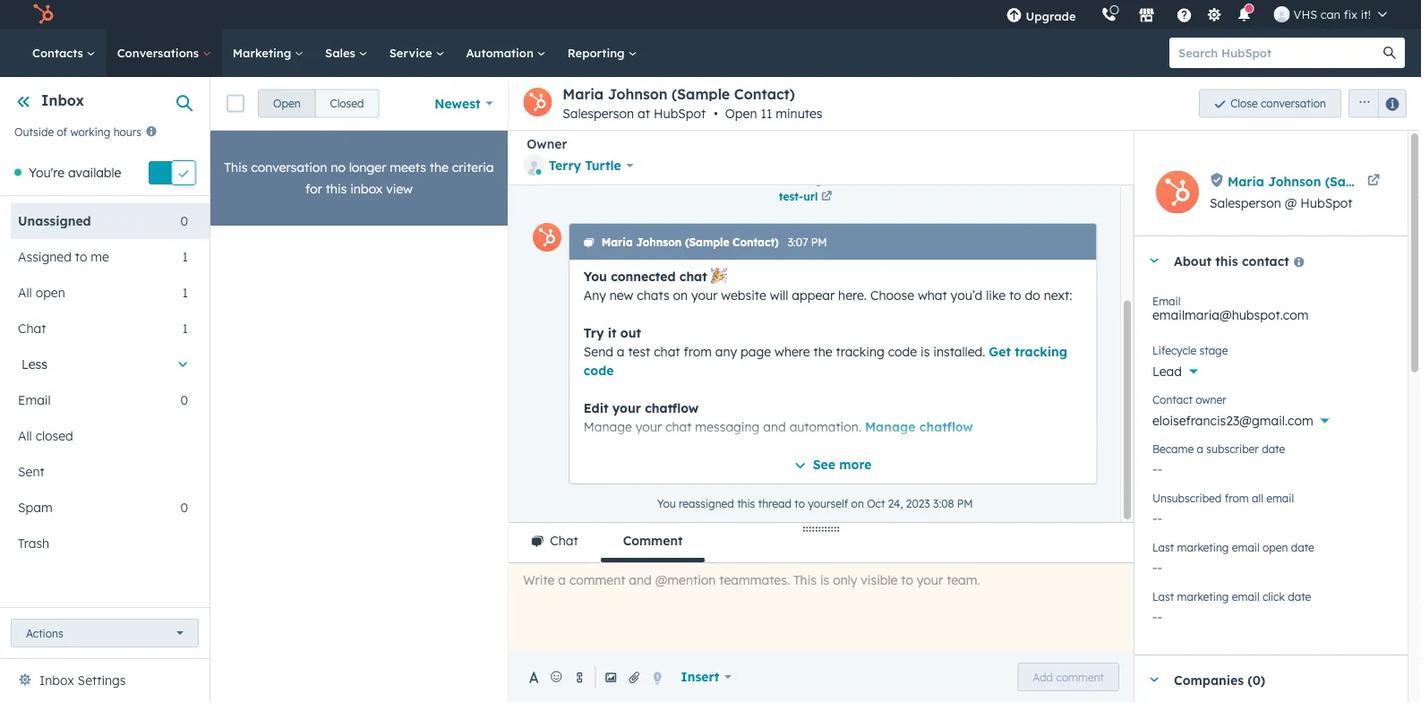 Task type: describe. For each thing, give the bounding box(es) containing it.
yourself
[[808, 497, 848, 510]]

all open
[[18, 285, 65, 300]]

this conversation no longer meets the criteria for this inbox view
[[224, 159, 494, 197]]

notifications image
[[1237, 8, 1253, 24]]

hubspot link
[[22, 4, 67, 25]]

will
[[770, 287, 788, 303]]

0 vertical spatial email
[[1267, 491, 1295, 505]]

close
[[1231, 97, 1259, 110]]

unassigned
[[18, 213, 91, 229]]

inbox for inbox settings
[[39, 673, 74, 689]]

help image
[[1177, 8, 1193, 24]]

this inside dropdown button
[[1216, 253, 1239, 269]]

help button
[[1170, 0, 1200, 29]]

date for click
[[1289, 590, 1312, 603]]

add comment group
[[1018, 663, 1120, 692]]

1 vertical spatial salesperson
[[1211, 195, 1282, 211]]

Last marketing email click date text field
[[1153, 600, 1391, 629]]

1 horizontal spatial chatflow
[[920, 419, 973, 435]]

3 1 from the top
[[182, 321, 188, 336]]

1 for to
[[182, 249, 188, 265]]

open inside 'button'
[[273, 97, 301, 110]]

group containing open
[[258, 89, 379, 118]]

test
[[628, 344, 650, 359]]

calling icon image
[[1102, 7, 1118, 23]]

maria johnson (sample contact) 3:07 pm
[[601, 236, 827, 249]]

chatting from:
[[778, 173, 852, 186]]

comment button
[[601, 523, 705, 563]]

lead button
[[1153, 354, 1391, 383]]

tracking inside try it out send a test chat from any page where the tracking code is installed.
[[836, 344, 885, 359]]

upgrade image
[[1007, 8, 1023, 24]]

add comment
[[1033, 671, 1105, 684]]

it
[[608, 325, 616, 340]]

eloisefrancis23@gmail.com button
[[1153, 403, 1391, 433]]

1 horizontal spatial to
[[795, 497, 805, 510]]

criteria
[[452, 159, 494, 175]]

chat down see
[[806, 475, 832, 491]]

terry
[[549, 158, 582, 173]]

chat button
[[509, 523, 601, 563]]

Open button
[[258, 89, 316, 118]]

(sample for maria johnson (sample contac
[[1326, 173, 1378, 189]]

all for all closed
[[18, 428, 32, 444]]

newest button
[[423, 86, 505, 121]]

this inside this conversation no longer meets the criteria for this inbox view
[[326, 181, 347, 197]]

working
[[70, 125, 110, 138]]

spam
[[18, 500, 53, 516]]

set
[[584, 532, 603, 547]]

open inside maria johnson (sample contact) salesperson at hubspot • open 11 minutes
[[726, 106, 758, 121]]

Closed button
[[315, 89, 379, 118]]

do
[[1025, 287, 1040, 303]]

send
[[584, 344, 613, 359]]

1 for open
[[182, 285, 188, 300]]

marketing link
[[222, 29, 315, 77]]

date for open
[[1292, 541, 1315, 554]]

vhs
[[1294, 7, 1318, 22]]

notifications button
[[1230, 0, 1260, 29]]

emailmaria@hubspot.com
[[1153, 307, 1309, 323]]

you for you reassigned this thread to yourself on oct 24, 2023 3:08 pm
[[657, 497, 676, 510]]

marketing for last marketing email click date
[[1178, 590, 1230, 603]]

customize
[[584, 475, 645, 491]]

click
[[1263, 590, 1286, 603]]

of inside maria johnson (sample contact) main content
[[761, 475, 773, 491]]

website
[[721, 287, 766, 303]]

you're available image
[[14, 169, 22, 176]]

choose
[[870, 287, 914, 303]]

from inside try it out send a test chat from any page where the tracking code is installed.
[[684, 344, 712, 359]]

contact) for maria johnson (sample contact) salesperson at hubspot • open 11 minutes
[[735, 85, 795, 103]]

test-url
[[779, 190, 818, 203]]

available
[[68, 165, 121, 180]]

unsubscribed from all email
[[1153, 491, 1295, 505]]

lifecycle
[[1153, 344, 1197, 357]]

🎉
[[711, 268, 723, 284]]

newest
[[435, 95, 481, 111]]

(sample for maria johnson (sample contact) 3:07 pm
[[685, 236, 729, 249]]

close conversation
[[1231, 97, 1327, 110]]

edit
[[584, 400, 608, 416]]

and inside the edit your chatflow manage your chat messaging and automation. manage chatflow
[[763, 419, 786, 435]]

service
[[389, 45, 436, 60]]

see
[[813, 457, 836, 472]]

calling icon button
[[1095, 2, 1125, 26]]

you connected chat 🎉 any new chats on your website will appear here. choose what you'd like to do next:
[[584, 268, 1072, 303]]

1 vertical spatial from
[[1225, 491, 1250, 505]]

(0)
[[1248, 672, 1266, 688]]

marketplaces button
[[1129, 0, 1166, 29]]

last marketing email open date
[[1153, 541, 1315, 554]]

your inside you connected chat 🎉 any new chats on your website will appear here. choose what you'd like to do next:
[[691, 287, 718, 303]]

chat inside the edit your chatflow manage your chat messaging and automation. manage chatflow
[[665, 419, 692, 435]]

subscriber
[[1207, 442, 1260, 456]]

you'd
[[951, 287, 983, 303]]

sales link
[[315, 29, 379, 77]]

sales
[[325, 45, 359, 60]]

lifecycle stage
[[1153, 344, 1229, 357]]

0 for email
[[181, 392, 188, 408]]

assigned to me
[[18, 249, 109, 265]]

contact
[[1243, 253, 1290, 269]]

vhs can fix it!
[[1294, 7, 1372, 22]]

0 vertical spatial open
[[36, 285, 65, 300]]

2 group from the left
[[1342, 89, 1408, 118]]

widget.
[[836, 475, 879, 491]]

1 vertical spatial pm
[[957, 497, 973, 510]]

you reassigned this thread to yourself on oct 24, 2023 3:08 pm
[[657, 497, 973, 510]]

0 for unassigned
[[181, 213, 188, 229]]

thread
[[758, 497, 792, 510]]

3:07
[[788, 236, 808, 249]]

get tracking code link
[[584, 344, 1068, 378]]

where
[[775, 344, 810, 359]]

see more
[[813, 457, 872, 472]]

stage
[[1200, 344, 1229, 357]]

on inside you connected chat 🎉 any new chats on your website will appear here. choose what you'd like to do next:
[[673, 287, 688, 303]]

email for email
[[18, 392, 51, 408]]

assigned
[[18, 249, 72, 265]]

search image
[[1384, 47, 1397, 59]]

•
[[714, 106, 718, 121]]

owner
[[527, 136, 568, 152]]

Search HubSpot search field
[[1170, 38, 1390, 68]]

your up "thread"
[[776, 475, 803, 491]]

last marketing email click date
[[1153, 590, 1312, 603]]

owner
[[1196, 393, 1227, 406]]

availability.
[[849, 532, 915, 547]]

all closed button
[[11, 418, 188, 454]]

up
[[606, 532, 621, 547]]

you're
[[29, 165, 65, 180]]

your right "edit"
[[612, 400, 641, 416]]

chat right up
[[625, 532, 651, 547]]

url
[[803, 190, 818, 203]]

@
[[1286, 195, 1298, 211]]

chats
[[637, 287, 669, 303]]

insert
[[681, 669, 720, 685]]

sent
[[18, 464, 44, 480]]

0 vertical spatial to
[[75, 249, 87, 265]]

about this contact button
[[1135, 237, 1391, 285]]

0 horizontal spatial and
[[704, 475, 726, 491]]

companies
[[1175, 672, 1245, 688]]

installed.
[[933, 344, 986, 359]]



Task type: vqa. For each thing, say whether or not it's contained in the screenshot.
bottommost PM
yes



Task type: locate. For each thing, give the bounding box(es) containing it.
to left do
[[1009, 287, 1022, 303]]

1 horizontal spatial open
[[1263, 541, 1289, 554]]

johnson up connected
[[636, 236, 682, 249]]

of right outside
[[57, 125, 67, 138]]

you inside you connected chat 🎉 any new chats on your website will appear here. choose what you'd like to do next:
[[584, 268, 607, 284]]

close conversation button
[[1200, 89, 1342, 118]]

comment
[[1057, 671, 1105, 684]]

conversation up the for at the top left of page
[[251, 159, 327, 175]]

manage down "edit"
[[584, 419, 632, 435]]

1 horizontal spatial chat
[[550, 533, 579, 549]]

hours
[[113, 125, 142, 138]]

marketing
[[233, 45, 295, 60]]

0
[[181, 213, 188, 229], [181, 392, 188, 408], [181, 500, 188, 516]]

0 horizontal spatial tracking
[[836, 344, 885, 359]]

0 horizontal spatial from
[[684, 344, 712, 359]]

turtle
[[585, 158, 621, 173]]

marketing down unsubscribed
[[1178, 541, 1230, 554]]

search button
[[1375, 38, 1406, 68]]

contacts link
[[22, 29, 106, 77]]

menu
[[994, 0, 1400, 29]]

color
[[671, 475, 700, 491]]

email left click
[[1233, 590, 1260, 603]]

1 vertical spatial you
[[657, 497, 676, 510]]

0 vertical spatial johnson
[[608, 85, 668, 103]]

connected
[[611, 268, 676, 284]]

email for email emailmaria@hubspot.com
[[1153, 294, 1181, 308]]

1 horizontal spatial email
[[1153, 294, 1181, 308]]

became a subscriber date
[[1153, 442, 1286, 456]]

menu item
[[1089, 0, 1093, 29]]

(sample for maria johnson (sample contact) salesperson at hubspot • open 11 minutes
[[672, 85, 730, 103]]

tracking
[[836, 344, 885, 359], [1015, 344, 1068, 359]]

from
[[684, 344, 712, 359], [1225, 491, 1250, 505]]

less
[[22, 356, 47, 372]]

of up "thread"
[[761, 475, 773, 491]]

2 vertical spatial date
[[1289, 590, 1312, 603]]

code inside try it out send a test chat from any page where the tracking code is installed.
[[888, 344, 917, 359]]

conversations link
[[106, 29, 222, 77]]

meets
[[390, 159, 426, 175]]

1 horizontal spatial salesperson
[[1211, 195, 1282, 211]]

0 horizontal spatial a
[[617, 344, 625, 359]]

salesperson left at
[[563, 106, 634, 121]]

all closed
[[18, 428, 73, 444]]

Last marketing email open date text field
[[1153, 551, 1391, 580]]

link opens in a new window image
[[821, 192, 832, 202]]

1 vertical spatial and
[[704, 475, 726, 491]]

0 vertical spatial a
[[617, 344, 625, 359]]

caret image inside companies (0) dropdown button
[[1150, 678, 1160, 682]]

0 vertical spatial this
[[326, 181, 347, 197]]

(sample inside maria johnson (sample contact) salesperson at hubspot • open 11 minutes
[[672, 85, 730, 103]]

1 horizontal spatial and
[[763, 419, 786, 435]]

1 horizontal spatial the
[[648, 475, 667, 491]]

date down eloisefrancis23@gmail.com popup button
[[1263, 442, 1286, 456]]

page
[[741, 344, 771, 359]]

all down assigned on the left top of the page
[[18, 285, 32, 300]]

inbox for inbox
[[41, 91, 84, 109]]

edit your chatflow manage your chat messaging and automation. manage chatflow
[[584, 400, 973, 435]]

2 vertical spatial 0
[[181, 500, 188, 516]]

at
[[638, 106, 650, 121]]

upgrade
[[1026, 9, 1077, 23]]

0 horizontal spatial pm
[[811, 236, 827, 249]]

last down unsubscribed
[[1153, 541, 1175, 554]]

the left color
[[648, 475, 667, 491]]

0 vertical spatial marketing
[[1178, 541, 1230, 554]]

of
[[57, 125, 67, 138], [761, 475, 773, 491]]

(sample
[[672, 85, 730, 103], [1326, 173, 1378, 189], [685, 236, 729, 249]]

code
[[888, 344, 917, 359], [584, 362, 614, 378]]

1 vertical spatial (sample
[[1326, 173, 1378, 189]]

add
[[1033, 671, 1054, 684]]

0 horizontal spatial the
[[430, 159, 449, 175]]

caret image for companies (0) dropdown button at the right bottom
[[1150, 678, 1160, 682]]

0 vertical spatial chatflow
[[645, 400, 699, 416]]

johnson for maria johnson (sample contac
[[1269, 173, 1322, 189]]

from:
[[825, 173, 852, 186]]

contacts
[[32, 45, 87, 60]]

(sample up 🎉
[[685, 236, 729, 249]]

2 0 from the top
[[181, 392, 188, 408]]

conversation right close
[[1262, 97, 1327, 110]]

tracking down here. on the right top of the page
[[836, 344, 885, 359]]

automation link
[[456, 29, 557, 77]]

0 vertical spatial 0
[[181, 213, 188, 229]]

1 vertical spatial contact)
[[733, 236, 779, 249]]

0 horizontal spatial this
[[326, 181, 347, 197]]

johnson up @
[[1269, 173, 1322, 189]]

email inside email emailmaria@hubspot.com
[[1153, 294, 1181, 308]]

maria up connected
[[601, 236, 633, 249]]

chat inside button
[[550, 533, 579, 549]]

1 vertical spatial date
[[1292, 541, 1315, 554]]

based
[[718, 532, 754, 547]]

2 horizontal spatial on
[[851, 497, 864, 510]]

oct
[[867, 497, 885, 510]]

conversations
[[117, 45, 202, 60]]

2 vertical spatial johnson
[[636, 236, 682, 249]]

1 vertical spatial this
[[1216, 253, 1239, 269]]

chatflow up the messaging
[[645, 400, 699, 416]]

1 horizontal spatial you
[[657, 497, 676, 510]]

email right all
[[1267, 491, 1295, 505]]

terry turtle
[[549, 158, 621, 173]]

your down 🎉
[[691, 287, 718, 303]]

0 vertical spatial pm
[[811, 236, 827, 249]]

salesperson left @
[[1211, 195, 1282, 211]]

companies (0) button
[[1135, 656, 1391, 702]]

caret image for about this contact dropdown button
[[1150, 259, 1160, 263]]

about this contact
[[1175, 253, 1290, 269]]

open down marketing link
[[273, 97, 301, 110]]

1 marketing from the top
[[1178, 541, 1230, 554]]

2 all from the top
[[18, 428, 32, 444]]

settings
[[78, 673, 126, 689]]

1 horizontal spatial code
[[888, 344, 917, 359]]

a inside try it out send a test chat from any page where the tracking code is installed.
[[617, 344, 625, 359]]

pm right 3:08
[[957, 497, 973, 510]]

inbox left "settings"
[[39, 673, 74, 689]]

johnson
[[608, 85, 668, 103], [1269, 173, 1322, 189], [636, 236, 682, 249]]

0 horizontal spatial on
[[673, 287, 688, 303]]

caret image
[[1150, 259, 1160, 263], [1150, 678, 1160, 682]]

this
[[224, 159, 248, 175]]

1 vertical spatial inbox
[[39, 673, 74, 689]]

outside
[[14, 125, 54, 138]]

reassigned
[[679, 497, 734, 510]]

maria for maria johnson (sample contact) salesperson at hubspot • open 11 minutes
[[563, 85, 604, 103]]

1 vertical spatial hubspot
[[1301, 195, 1353, 211]]

a right became
[[1198, 442, 1204, 456]]

open down assigned on the left top of the page
[[36, 285, 65, 300]]

last for last marketing email click date
[[1153, 590, 1175, 603]]

2 marketing from the top
[[1178, 590, 1230, 603]]

you
[[584, 268, 607, 284], [657, 497, 676, 510]]

from left all
[[1225, 491, 1250, 505]]

get
[[989, 344, 1011, 359]]

hubspot inside maria johnson (sample contact) salesperson at hubspot • open 11 minutes
[[654, 106, 706, 121]]

contact) up 11
[[735, 85, 795, 103]]

you for you connected chat 🎉 any new chats on your website will appear here. choose what you'd like to do next:
[[584, 268, 607, 284]]

2 tracking from the left
[[1015, 344, 1068, 359]]

0 vertical spatial and
[[763, 419, 786, 435]]

settings image
[[1207, 8, 1223, 24]]

2 1 from the top
[[182, 285, 188, 300]]

caret image left "companies" at the bottom right of page
[[1150, 678, 1160, 682]]

0 vertical spatial last
[[1153, 541, 1175, 554]]

1 1 from the top
[[182, 249, 188, 265]]

johnson for maria johnson (sample contact) salesperson at hubspot • open 11 minutes
[[608, 85, 668, 103]]

1 vertical spatial maria
[[1228, 173, 1265, 189]]

1 manage from the left
[[584, 419, 632, 435]]

your left team's
[[776, 532, 802, 547]]

1 vertical spatial all
[[18, 428, 32, 444]]

pm right the "3:07"
[[811, 236, 827, 249]]

0 vertical spatial conversation
[[1262, 97, 1327, 110]]

1 last from the top
[[1153, 541, 1175, 554]]

2 vertical spatial this
[[737, 497, 755, 510]]

0 vertical spatial of
[[57, 125, 67, 138]]

2 vertical spatial (sample
[[685, 236, 729, 249]]

any
[[584, 287, 606, 303]]

0 vertical spatial maria
[[563, 85, 604, 103]]

1 vertical spatial last
[[1153, 590, 1175, 603]]

to right "thread"
[[795, 497, 805, 510]]

inbox inside inbox settings link
[[39, 673, 74, 689]]

like
[[986, 287, 1006, 303]]

conversation for this
[[251, 159, 327, 175]]

the right meets
[[430, 159, 449, 175]]

0 vertical spatial email
[[1153, 294, 1181, 308]]

0 vertical spatial you
[[584, 268, 607, 284]]

0 vertical spatial hubspot
[[654, 106, 706, 121]]

on right based
[[757, 532, 772, 547]]

comment
[[623, 533, 683, 549]]

1 group from the left
[[258, 89, 379, 118]]

0 vertical spatial on
[[673, 287, 688, 303]]

new
[[610, 287, 633, 303]]

trash
[[18, 536, 49, 551]]

menu containing vhs can fix it!
[[994, 0, 1400, 29]]

1 vertical spatial chat
[[550, 533, 579, 549]]

code left is
[[888, 344, 917, 359]]

caret image left about
[[1150, 259, 1160, 263]]

Became a subscriber date text field
[[1153, 452, 1391, 481]]

email for open
[[1233, 541, 1260, 554]]

0 horizontal spatial you
[[584, 268, 607, 284]]

date right click
[[1289, 590, 1312, 603]]

more
[[839, 457, 872, 472]]

1 vertical spatial email
[[1233, 541, 1260, 554]]

1 vertical spatial email
[[18, 392, 51, 408]]

link opens in a new window image
[[821, 189, 832, 205]]

2 vertical spatial the
[[648, 475, 667, 491]]

1 horizontal spatial conversation
[[1262, 97, 1327, 110]]

this down style
[[737, 497, 755, 510]]

to inside you connected chat 🎉 any new chats on your website will appear here. choose what you'd like to do next:
[[1009, 287, 1022, 303]]

0 horizontal spatial code
[[584, 362, 614, 378]]

Unsubscribed from all email text field
[[1153, 502, 1391, 530]]

0 vertical spatial date
[[1263, 442, 1286, 456]]

caret image inside about this contact dropdown button
[[1150, 259, 1160, 263]]

1 horizontal spatial a
[[1198, 442, 1204, 456]]

chat up less
[[18, 321, 46, 336]]

chat left set
[[550, 533, 579, 549]]

maria for maria johnson (sample contac
[[1228, 173, 1265, 189]]

contact)
[[735, 85, 795, 103], [733, 236, 779, 249]]

team's
[[806, 532, 845, 547]]

(sample left contac
[[1326, 173, 1378, 189]]

1 vertical spatial marketing
[[1178, 590, 1230, 603]]

2 horizontal spatial the
[[814, 344, 833, 359]]

conversation for close
[[1262, 97, 1327, 110]]

johnson for maria johnson (sample contact) 3:07 pm
[[636, 236, 682, 249]]

inbox
[[41, 91, 84, 109], [39, 673, 74, 689]]

0 horizontal spatial email
[[18, 392, 51, 408]]

email for click
[[1233, 590, 1260, 603]]

salesperson inside maria johnson (sample contact) salesperson at hubspot • open 11 minutes
[[563, 106, 634, 121]]

1 horizontal spatial pm
[[957, 497, 973, 510]]

your up customize
[[636, 419, 662, 435]]

on right chats
[[673, 287, 688, 303]]

1 horizontal spatial group
[[1342, 89, 1408, 118]]

0 vertical spatial the
[[430, 159, 449, 175]]

0 vertical spatial salesperson
[[563, 106, 634, 121]]

last for last marketing email open date
[[1153, 541, 1175, 554]]

1 horizontal spatial on
[[757, 532, 772, 547]]

eloisefrancis23@gmail.com
[[1153, 413, 1314, 429]]

0 vertical spatial caret image
[[1150, 259, 1160, 263]]

it!
[[1362, 7, 1372, 22]]

out
[[620, 325, 641, 340]]

code down "send" in the left of the page
[[584, 362, 614, 378]]

last down last marketing email open date
[[1153, 590, 1175, 603]]

maria down "reporting"
[[563, 85, 604, 103]]

the inside this conversation no longer meets the criteria for this inbox view
[[430, 159, 449, 175]]

maria johnson (sample contact) main content
[[211, 28, 1422, 702]]

to
[[75, 249, 87, 265], [1009, 287, 1022, 303], [795, 497, 805, 510]]

pm
[[811, 236, 827, 249], [957, 497, 973, 510]]

1 horizontal spatial hubspot
[[1301, 195, 1353, 211]]

1 0 from the top
[[181, 213, 188, 229]]

group down search icon
[[1342, 89, 1408, 118]]

behaviour
[[655, 532, 714, 547]]

open down unsubscribed from all email text field
[[1263, 541, 1289, 554]]

about
[[1175, 253, 1212, 269]]

set up chat behaviour based on your team's availability.
[[584, 532, 919, 547]]

maria for maria johnson (sample contact) 3:07 pm
[[601, 236, 633, 249]]

0 for spam
[[181, 500, 188, 516]]

1 horizontal spatial this
[[737, 497, 755, 510]]

maria johnson (sample contac
[[1228, 173, 1422, 189]]

outside of working hours
[[14, 125, 142, 138]]

open left 11
[[726, 106, 758, 121]]

open inside maria johnson (sample contact) main content
[[1263, 541, 1289, 554]]

1 tracking from the left
[[836, 344, 885, 359]]

chat left the messaging
[[665, 419, 692, 435]]

1 horizontal spatial from
[[1225, 491, 1250, 505]]

any
[[715, 344, 737, 359]]

maria up the salesperson @ hubspot
[[1228, 173, 1265, 189]]

2 horizontal spatial this
[[1216, 253, 1239, 269]]

1 vertical spatial caret image
[[1150, 678, 1160, 682]]

code inside get tracking code
[[584, 362, 614, 378]]

me
[[91, 249, 109, 265]]

you down color
[[657, 497, 676, 510]]

chatflow
[[645, 400, 699, 416], [920, 419, 973, 435]]

email down unsubscribed from all email text field
[[1233, 541, 1260, 554]]

conversation
[[1262, 97, 1327, 110], [251, 159, 327, 175]]

a left test
[[617, 344, 625, 359]]

contac
[[1381, 173, 1422, 189]]

email down less
[[18, 392, 51, 408]]

reporting
[[568, 45, 629, 60]]

marketing down last marketing email open date
[[1178, 590, 1230, 603]]

contact) left the "3:07"
[[733, 236, 779, 249]]

1 caret image from the top
[[1150, 259, 1160, 263]]

0 horizontal spatial chat
[[18, 321, 46, 336]]

group down sales
[[258, 89, 379, 118]]

tracking inside get tracking code
[[1015, 344, 1068, 359]]

vhs can fix it! button
[[1264, 0, 1399, 29]]

here.
[[838, 287, 867, 303]]

0 horizontal spatial conversation
[[251, 159, 327, 175]]

to left the me
[[75, 249, 87, 265]]

1 vertical spatial 0
[[181, 392, 188, 408]]

0 horizontal spatial open
[[36, 285, 65, 300]]

2 manage from the left
[[865, 419, 916, 435]]

0 horizontal spatial open
[[273, 97, 301, 110]]

from left any
[[684, 344, 712, 359]]

0 horizontal spatial manage
[[584, 419, 632, 435]]

marketplaces image
[[1139, 8, 1155, 24]]

maria inside maria johnson (sample contac link
[[1228, 173, 1265, 189]]

chat left 🎉
[[679, 268, 707, 284]]

email down about
[[1153, 294, 1181, 308]]

1 vertical spatial on
[[851, 497, 864, 510]]

try it out send a test chat from any page where the tracking code is installed.
[[584, 325, 989, 359]]

0 horizontal spatial to
[[75, 249, 87, 265]]

companies (0)
[[1175, 672, 1266, 688]]

on left oct
[[851, 497, 864, 510]]

this down no
[[326, 181, 347, 197]]

1 all from the top
[[18, 285, 32, 300]]

manage up more
[[865, 419, 916, 435]]

0 vertical spatial all
[[18, 285, 32, 300]]

hubspot right at
[[654, 106, 706, 121]]

the right where
[[814, 344, 833, 359]]

inbox up outside of working hours
[[41, 91, 84, 109]]

2 caret image from the top
[[1150, 678, 1160, 682]]

became
[[1153, 442, 1195, 456]]

1 vertical spatial 1
[[182, 285, 188, 300]]

all for all open
[[18, 285, 32, 300]]

fix
[[1345, 7, 1358, 22]]

date down unsubscribed from all email text field
[[1292, 541, 1315, 554]]

and right the messaging
[[763, 419, 786, 435]]

1 vertical spatial open
[[1263, 541, 1289, 554]]

0 vertical spatial chat
[[18, 321, 46, 336]]

(sample up the •
[[672, 85, 730, 103]]

johnson up at
[[608, 85, 668, 103]]

no
[[331, 159, 346, 175]]

2 last from the top
[[1153, 590, 1175, 603]]

this right about
[[1216, 253, 1239, 269]]

hubspot image
[[32, 4, 54, 25]]

the inside try it out send a test chat from any page where the tracking code is installed.
[[814, 344, 833, 359]]

and up reassigned
[[704, 475, 726, 491]]

hubspot
[[654, 106, 706, 121], [1301, 195, 1353, 211]]

0 horizontal spatial salesperson
[[563, 106, 634, 121]]

1 vertical spatial the
[[814, 344, 833, 359]]

maria inside maria johnson (sample contact) salesperson at hubspot • open 11 minutes
[[563, 85, 604, 103]]

tracking right 'get'
[[1015, 344, 1068, 359]]

conversation inside close conversation "button"
[[1262, 97, 1327, 110]]

chat inside try it out send a test chat from any page where the tracking code is installed.
[[654, 344, 680, 359]]

3 0 from the top
[[181, 500, 188, 516]]

you up any at the left top
[[584, 268, 607, 284]]

contact) inside maria johnson (sample contact) salesperson at hubspot • open 11 minutes
[[735, 85, 795, 103]]

all left closed
[[18, 428, 32, 444]]

hubspot down maria johnson (sample contac link
[[1301, 195, 1353, 211]]

chatflow down 'installed.'
[[920, 419, 973, 435]]

terry turtle image
[[1275, 6, 1291, 22]]

marketing for last marketing email open date
[[1178, 541, 1230, 554]]

contact) for maria johnson (sample contact) 3:07 pm
[[733, 236, 779, 249]]

chat right test
[[654, 344, 680, 359]]

johnson inside maria johnson (sample contact) salesperson at hubspot • open 11 minutes
[[608, 85, 668, 103]]

chat inside you connected chat 🎉 any new chats on your website will appear here. choose what you'd like to do next:
[[679, 268, 707, 284]]

trash button
[[11, 526, 188, 562]]

reporting link
[[557, 29, 648, 77]]

longer
[[349, 159, 386, 175]]

0 horizontal spatial hubspot
[[654, 106, 706, 121]]

1 vertical spatial a
[[1198, 442, 1204, 456]]

2 vertical spatial on
[[757, 532, 772, 547]]

you're available
[[29, 165, 121, 180]]

1 horizontal spatial manage
[[865, 419, 916, 435]]

group
[[258, 89, 379, 118], [1342, 89, 1408, 118]]

all inside button
[[18, 428, 32, 444]]

2 vertical spatial 1
[[182, 321, 188, 336]]

conversation inside this conversation no longer meets the criteria for this inbox view
[[251, 159, 327, 175]]

0 vertical spatial 1
[[182, 249, 188, 265]]



